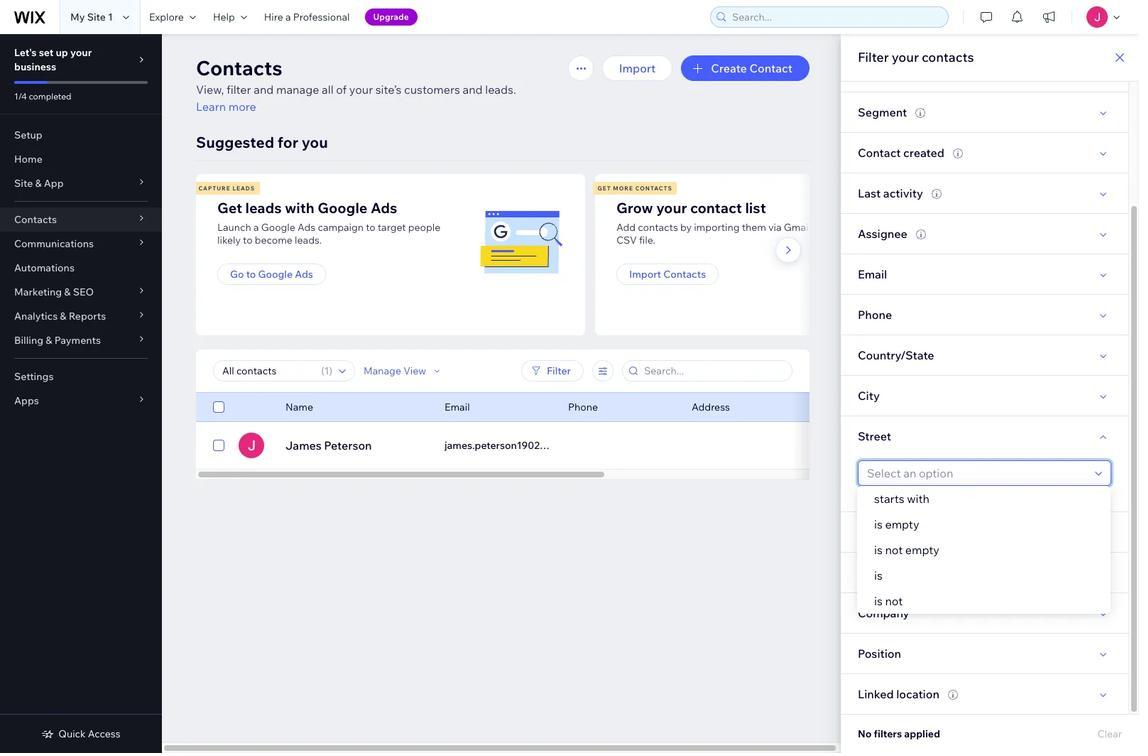 Task type: vqa. For each thing, say whether or not it's contained in the screenshot.
the Let's to the middle
no



Task type: describe. For each thing, give the bounding box(es) containing it.
1 and from the left
[[254, 82, 274, 97]]

1/4
[[14, 91, 27, 102]]

site inside dropdown button
[[14, 177, 33, 190]]

1 horizontal spatial email
[[858, 267, 888, 281]]

become
[[255, 234, 293, 247]]

0 vertical spatial empty
[[886, 517, 920, 531]]

language
[[858, 525, 912, 539]]

analytics & reports button
[[0, 304, 162, 328]]

no filters applied
[[858, 728, 941, 740]]

set
[[39, 46, 54, 59]]

my site 1
[[70, 11, 113, 23]]

leads
[[233, 185, 255, 192]]

more
[[613, 185, 634, 192]]

customers
[[404, 82, 460, 97]]

launch
[[217, 221, 251, 234]]

csv
[[617, 234, 637, 247]]

apps button
[[0, 389, 162, 413]]

home link
[[0, 147, 162, 171]]

payments
[[54, 334, 101, 347]]

not for is not
[[886, 594, 903, 608]]

target
[[378, 221, 406, 234]]

is not
[[875, 594, 903, 608]]

Select an option field
[[863, 461, 1091, 485]]

view,
[[196, 82, 224, 97]]

settings link
[[0, 364, 162, 389]]

billing & payments
[[14, 334, 101, 347]]

city
[[858, 389, 880, 403]]

manage view
[[364, 364, 426, 377]]

capture leads
[[199, 185, 255, 192]]

last
[[858, 186, 881, 200]]

settings
[[14, 370, 54, 383]]

quick
[[58, 728, 86, 740]]

google inside button
[[258, 268, 293, 281]]

reports
[[69, 310, 106, 323]]

1 vertical spatial google
[[261, 221, 295, 234]]

by
[[681, 221, 692, 234]]

seo
[[73, 286, 94, 298]]

filter for filter
[[547, 364, 571, 377]]

quick access
[[58, 728, 121, 740]]

site's
[[376, 82, 402, 97]]

not for is not empty
[[886, 543, 903, 557]]

let's set up your business
[[14, 46, 92, 73]]

& for marketing
[[64, 286, 71, 298]]

file.
[[639, 234, 656, 247]]

0 vertical spatial site
[[87, 11, 106, 23]]

apps
[[14, 394, 39, 407]]

& for site
[[35, 177, 42, 190]]

upgrade
[[373, 11, 409, 22]]

list box containing starts with
[[858, 486, 1111, 614]]

( 1 )
[[321, 364, 333, 377]]

learn more button
[[196, 98, 256, 115]]

assignee
[[858, 227, 908, 241]]

create contact button
[[682, 55, 810, 81]]

contact inside button
[[750, 61, 793, 75]]

manage
[[276, 82, 319, 97]]

them
[[742, 221, 767, 234]]

is for is not
[[875, 594, 883, 608]]

location
[[897, 687, 940, 701]]

your inside grow your contact list add contacts by importing them via gmail or a csv file.
[[657, 199, 687, 217]]

filter
[[227, 82, 251, 97]]

filter for filter your contacts
[[858, 49, 889, 65]]

james peterson image
[[239, 433, 264, 458]]

is for is
[[875, 568, 883, 583]]

filters
[[874, 728, 902, 740]]

list containing get leads with google ads
[[194, 174, 990, 335]]

suggested
[[196, 133, 274, 151]]

0 vertical spatial ads
[[371, 199, 397, 217]]

gmail
[[784, 221, 811, 234]]

with inside list box
[[907, 492, 930, 506]]

capture
[[199, 185, 231, 192]]

james
[[286, 438, 322, 453]]

professional
[[293, 11, 350, 23]]

sidebar element
[[0, 34, 162, 753]]

add
[[617, 221, 636, 234]]

go to google ads button
[[217, 264, 326, 285]]

of
[[336, 82, 347, 97]]

get
[[217, 199, 242, 217]]

marketing
[[14, 286, 62, 298]]

activity
[[884, 186, 924, 200]]

leads. inside contacts view, filter and manage all of your site's customers and leads. learn more
[[485, 82, 516, 97]]

0 vertical spatial contacts
[[922, 49, 974, 65]]

applied
[[905, 728, 941, 740]]

linked location
[[858, 687, 940, 701]]

app
[[44, 177, 64, 190]]

contact created
[[858, 146, 945, 160]]

manage view button
[[364, 364, 443, 377]]

is for is empty
[[875, 517, 883, 531]]

james.peterson1902@gmail.com
[[445, 439, 598, 452]]

Unsaved view field
[[218, 361, 317, 381]]

import for import
[[619, 61, 656, 75]]

& for billing
[[46, 334, 52, 347]]

filter button
[[522, 360, 584, 382]]

address
[[692, 401, 730, 414]]

1 horizontal spatial a
[[286, 11, 291, 23]]

help
[[213, 11, 235, 23]]

grow
[[617, 199, 653, 217]]

quick access button
[[41, 728, 121, 740]]

billing
[[14, 334, 43, 347]]

no
[[858, 728, 872, 740]]



Task type: locate. For each thing, give the bounding box(es) containing it.
empty
[[886, 517, 920, 531], [906, 543, 940, 557]]

import
[[619, 61, 656, 75], [629, 268, 662, 281]]

0 horizontal spatial with
[[285, 199, 315, 217]]

go
[[230, 268, 244, 281]]

1 horizontal spatial 1
[[324, 364, 329, 377]]

is up is not
[[875, 568, 883, 583]]

list
[[194, 174, 990, 335]]

0 horizontal spatial filter
[[547, 364, 571, 377]]

0 horizontal spatial contacts
[[14, 213, 57, 226]]

learn
[[196, 99, 226, 114]]

site down home in the left of the page
[[14, 177, 33, 190]]

setup link
[[0, 123, 162, 147]]

import inside button
[[629, 268, 662, 281]]

created
[[904, 146, 945, 160]]

leads. inside get leads with google ads launch a google ads campaign to target people likely to become leads.
[[295, 234, 322, 247]]

1 vertical spatial contact
[[858, 146, 901, 160]]

contact right create
[[750, 61, 793, 75]]

site right my
[[87, 11, 106, 23]]

help button
[[205, 0, 256, 34]]

a
[[286, 11, 291, 23], [254, 221, 259, 234], [826, 221, 831, 234]]

phone down filter button
[[568, 401, 598, 414]]

site & app button
[[0, 171, 162, 195]]

1 is from the top
[[875, 517, 883, 531]]

leads. right 'customers'
[[485, 82, 516, 97]]

1 vertical spatial 1
[[324, 364, 329, 377]]

with right leads
[[285, 199, 315, 217]]

)
[[329, 364, 333, 377]]

marketing & seo
[[14, 286, 94, 298]]

1 vertical spatial not
[[886, 594, 903, 608]]

1 vertical spatial leads.
[[295, 234, 322, 247]]

is down starts
[[875, 517, 883, 531]]

0 vertical spatial contact
[[750, 61, 793, 75]]

1 vertical spatial with
[[907, 492, 930, 506]]

ads up target
[[371, 199, 397, 217]]

filter inside button
[[547, 364, 571, 377]]

1 horizontal spatial phone
[[858, 308, 893, 322]]

james peterson
[[286, 438, 372, 453]]

up
[[56, 46, 68, 59]]

your inside contacts view, filter and manage all of your site's customers and leads. learn more
[[349, 82, 373, 97]]

your right of
[[349, 82, 373, 97]]

1 vertical spatial phone
[[568, 401, 598, 414]]

peterson
[[324, 438, 372, 453]]

contacts for contacts
[[14, 213, 57, 226]]

0 vertical spatial leads.
[[485, 82, 516, 97]]

for
[[278, 133, 298, 151]]

0 vertical spatial not
[[886, 543, 903, 557]]

company
[[858, 606, 910, 620]]

Search... field
[[728, 7, 944, 27], [640, 361, 788, 381]]

position
[[858, 647, 902, 661]]

1 vertical spatial site
[[14, 177, 33, 190]]

2 vertical spatial contacts
[[664, 268, 706, 281]]

phone up the country/state at the right
[[858, 308, 893, 322]]

empty down starts with
[[886, 517, 920, 531]]

hire a professional
[[264, 11, 350, 23]]

upgrade button
[[365, 9, 418, 26]]

suggested for you
[[196, 133, 328, 151]]

contacts up communications on the top
[[14, 213, 57, 226]]

& left reports
[[60, 310, 66, 323]]

0 horizontal spatial and
[[254, 82, 274, 97]]

is not empty
[[875, 543, 940, 557]]

is down birthdate
[[875, 594, 883, 608]]

billing & payments button
[[0, 328, 162, 352]]

your up segment
[[892, 49, 919, 65]]

people
[[408, 221, 441, 234]]

get leads with google ads launch a google ads campaign to target people likely to become leads.
[[217, 199, 441, 247]]

1 vertical spatial contacts
[[14, 213, 57, 226]]

import contacts button
[[617, 264, 719, 285]]

contacts inside contacts dropdown button
[[14, 213, 57, 226]]

a right or
[[826, 221, 831, 234]]

0 horizontal spatial 1
[[108, 11, 113, 23]]

3 is from the top
[[875, 568, 883, 583]]

2 and from the left
[[463, 82, 483, 97]]

analytics
[[14, 310, 58, 323]]

to right the go
[[246, 268, 256, 281]]

0 vertical spatial phone
[[858, 308, 893, 322]]

grow your contact list add contacts by importing them via gmail or a csv file.
[[617, 199, 831, 247]]

to right 'likely'
[[243, 234, 253, 247]]

1 vertical spatial ads
[[298, 221, 316, 234]]

ads left campaign at the left
[[298, 221, 316, 234]]

2 vertical spatial google
[[258, 268, 293, 281]]

1 horizontal spatial and
[[463, 82, 483, 97]]

1 horizontal spatial contacts
[[922, 49, 974, 65]]

a right the hire
[[286, 11, 291, 23]]

importing
[[694, 221, 740, 234]]

manage
[[364, 364, 401, 377]]

with inside get leads with google ads launch a google ads campaign to target people likely to become leads.
[[285, 199, 315, 217]]

ads down get leads with google ads launch a google ads campaign to target people likely to become leads.
[[295, 268, 313, 281]]

with
[[285, 199, 315, 217], [907, 492, 930, 506]]

starts
[[875, 492, 905, 506]]

your
[[70, 46, 92, 59], [892, 49, 919, 65], [349, 82, 373, 97], [657, 199, 687, 217]]

get more contacts
[[598, 185, 673, 192]]

to inside button
[[246, 268, 256, 281]]

& for analytics
[[60, 310, 66, 323]]

starts with
[[875, 492, 930, 506]]

& left app
[[35, 177, 42, 190]]

& inside popup button
[[46, 334, 52, 347]]

empty down is empty
[[906, 543, 940, 557]]

google down leads
[[261, 221, 295, 234]]

0 horizontal spatial leads.
[[295, 234, 322, 247]]

and right the filter in the top of the page
[[254, 82, 274, 97]]

contacts button
[[0, 207, 162, 232]]

create
[[711, 61, 747, 75]]

a inside grow your contact list add contacts by importing them via gmail or a csv file.
[[826, 221, 831, 234]]

campaign
[[318, 221, 364, 234]]

0 vertical spatial contacts
[[196, 55, 283, 80]]

name
[[286, 401, 313, 414]]

contacts view, filter and manage all of your site's customers and leads. learn more
[[196, 55, 516, 114]]

1 vertical spatial filter
[[547, 364, 571, 377]]

&
[[35, 177, 42, 190], [64, 286, 71, 298], [60, 310, 66, 323], [46, 334, 52, 347]]

business
[[14, 60, 56, 73]]

segment
[[858, 105, 908, 119]]

ads
[[371, 199, 397, 217], [298, 221, 316, 234], [295, 268, 313, 281]]

2 vertical spatial ads
[[295, 268, 313, 281]]

your inside let's set up your business
[[70, 46, 92, 59]]

list box
[[858, 486, 1111, 614]]

0 vertical spatial email
[[858, 267, 888, 281]]

list
[[746, 199, 766, 217]]

let's
[[14, 46, 37, 59]]

1 vertical spatial import
[[629, 268, 662, 281]]

0 vertical spatial google
[[318, 199, 368, 217]]

access
[[88, 728, 121, 740]]

setup
[[14, 129, 42, 141]]

leads.
[[485, 82, 516, 97], [295, 234, 322, 247]]

contact down segment
[[858, 146, 901, 160]]

1 horizontal spatial contact
[[858, 146, 901, 160]]

communications
[[14, 237, 94, 250]]

contacts
[[196, 55, 283, 80], [14, 213, 57, 226], [664, 268, 706, 281]]

view
[[404, 364, 426, 377]]

import for import contacts
[[629, 268, 662, 281]]

with right starts
[[907, 492, 930, 506]]

contacts up the filter in the top of the page
[[196, 55, 283, 80]]

is down language
[[875, 543, 883, 557]]

0 horizontal spatial a
[[254, 221, 259, 234]]

0 horizontal spatial site
[[14, 177, 33, 190]]

marketing & seo button
[[0, 280, 162, 304]]

not down language
[[886, 543, 903, 557]]

last activity
[[858, 186, 924, 200]]

or
[[814, 221, 823, 234]]

1 vertical spatial search... field
[[640, 361, 788, 381]]

is for is not empty
[[875, 543, 883, 557]]

4 is from the top
[[875, 594, 883, 608]]

2 is from the top
[[875, 543, 883, 557]]

2 horizontal spatial a
[[826, 221, 831, 234]]

hire
[[264, 11, 283, 23]]

a inside get leads with google ads launch a google ads campaign to target people likely to become leads.
[[254, 221, 259, 234]]

1 horizontal spatial with
[[907, 492, 930, 506]]

2 horizontal spatial contacts
[[664, 268, 706, 281]]

None checkbox
[[213, 437, 225, 454]]

leads
[[245, 199, 282, 217]]

ads inside button
[[295, 268, 313, 281]]

contacts for contacts view, filter and manage all of your site's customers and leads. learn more
[[196, 55, 283, 80]]

0 horizontal spatial email
[[445, 401, 470, 414]]

2 not from the top
[[886, 594, 903, 608]]

communications button
[[0, 232, 162, 256]]

None checkbox
[[213, 399, 225, 416]]

1 not from the top
[[886, 543, 903, 557]]

leads. right become on the top left of the page
[[295, 234, 322, 247]]

1 vertical spatial empty
[[906, 543, 940, 557]]

0 vertical spatial filter
[[858, 49, 889, 65]]

0 vertical spatial import
[[619, 61, 656, 75]]

and right 'customers'
[[463, 82, 483, 97]]

to left target
[[366, 221, 376, 234]]

linked
[[858, 687, 894, 701]]

1 horizontal spatial filter
[[858, 49, 889, 65]]

import button
[[602, 55, 673, 81]]

contacts inside the import contacts button
[[664, 268, 706, 281]]

contacts down by at the right of page
[[664, 268, 706, 281]]

google up campaign at the left
[[318, 199, 368, 217]]

1 left manage
[[324, 364, 329, 377]]

import inside button
[[619, 61, 656, 75]]

1 horizontal spatial site
[[87, 11, 106, 23]]

0 vertical spatial 1
[[108, 11, 113, 23]]

not down birthdate
[[886, 594, 903, 608]]

& right billing
[[46, 334, 52, 347]]

a down leads
[[254, 221, 259, 234]]

go to google ads
[[230, 268, 313, 281]]

0 horizontal spatial phone
[[568, 401, 598, 414]]

is empty
[[875, 517, 920, 531]]

my
[[70, 11, 85, 23]]

to
[[366, 221, 376, 234], [243, 234, 253, 247], [246, 268, 256, 281]]

contacts inside contacts view, filter and manage all of your site's customers and leads. learn more
[[196, 55, 283, 80]]

filter
[[858, 49, 889, 65], [547, 364, 571, 377]]

& inside popup button
[[60, 310, 66, 323]]

1 vertical spatial contacts
[[638, 221, 678, 234]]

country/state
[[858, 348, 935, 362]]

contacts inside grow your contact list add contacts by importing them via gmail or a csv file.
[[638, 221, 678, 234]]

create contact
[[711, 61, 793, 75]]

your up by at the right of page
[[657, 199, 687, 217]]

home
[[14, 153, 42, 166]]

1 right my
[[108, 11, 113, 23]]

1
[[108, 11, 113, 23], [324, 364, 329, 377]]

and
[[254, 82, 274, 97], [463, 82, 483, 97]]

1 vertical spatial email
[[445, 401, 470, 414]]

1 horizontal spatial leads.
[[485, 82, 516, 97]]

filter your contacts
[[858, 49, 974, 65]]

google down become on the top left of the page
[[258, 268, 293, 281]]

0 horizontal spatial contact
[[750, 61, 793, 75]]

your right up at the left of the page
[[70, 46, 92, 59]]

import contacts
[[629, 268, 706, 281]]

0 horizontal spatial contacts
[[638, 221, 678, 234]]

& left seo
[[64, 286, 71, 298]]

1 horizontal spatial contacts
[[196, 55, 283, 80]]

birthdate
[[858, 566, 909, 580]]

site & app
[[14, 177, 64, 190]]

0 vertical spatial search... field
[[728, 7, 944, 27]]

via
[[769, 221, 782, 234]]

0 vertical spatial with
[[285, 199, 315, 217]]



